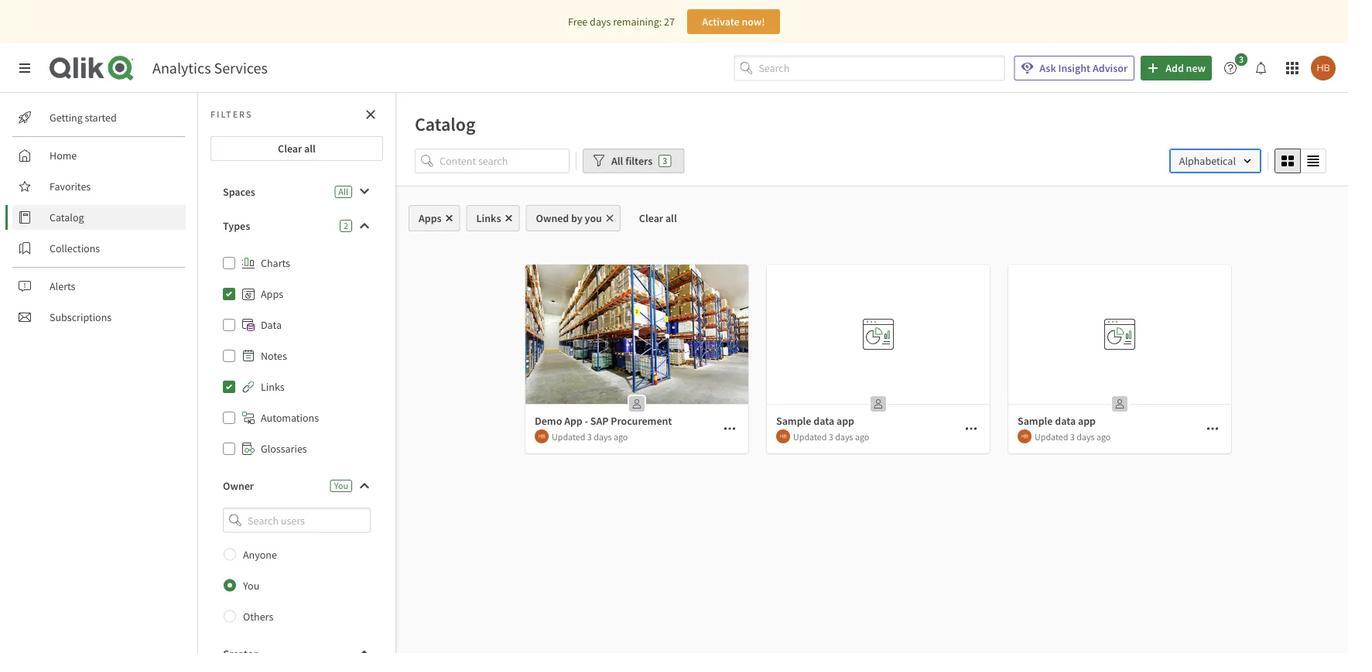 Task type: locate. For each thing, give the bounding box(es) containing it.
3
[[1239, 53, 1244, 65], [663, 155, 668, 167], [587, 431, 592, 443], [829, 431, 834, 443], [1071, 431, 1075, 443]]

personal element for more actions icon
[[625, 392, 650, 417]]

catalog
[[415, 112, 476, 135], [50, 211, 84, 225]]

1 horizontal spatial catalog
[[415, 112, 476, 135]]

3 inside "dropdown button"
[[1239, 53, 1244, 65]]

Alphabetical field
[[1170, 149, 1262, 173]]

updated 3 days ago for second more actions image from right's "personal" element
[[794, 431, 870, 443]]

data for the bottommost howard brown icon
[[814, 414, 835, 428]]

activate
[[702, 15, 740, 29]]

free
[[568, 15, 588, 29]]

0 vertical spatial all
[[304, 142, 316, 156]]

you up search users "text box"
[[334, 480, 348, 492]]

1 horizontal spatial updated 3 days ago
[[794, 431, 870, 443]]

days
[[590, 15, 611, 29], [594, 431, 612, 443], [836, 431, 854, 443], [1077, 431, 1095, 443]]

0 horizontal spatial clear all
[[278, 142, 316, 156]]

1 horizontal spatial data
[[1055, 414, 1076, 428]]

personal element for second more actions image from right
[[866, 392, 891, 417]]

started
[[85, 111, 117, 125]]

apps left links "button" at the left top
[[419, 211, 442, 225]]

0 horizontal spatial clear all button
[[211, 136, 383, 161]]

0 horizontal spatial updated 3 days ago
[[552, 431, 628, 443]]

0 horizontal spatial you
[[243, 579, 260, 593]]

you up others
[[243, 579, 260, 593]]

owned by you button
[[526, 205, 621, 231]]

ago for second more actions image from right's "personal" element
[[855, 431, 870, 443]]

owned
[[536, 211, 569, 225]]

close sidebar menu image
[[19, 62, 31, 74]]

1 vertical spatial clear all
[[639, 211, 677, 225]]

0 horizontal spatial links
[[261, 380, 285, 394]]

2 howard brown element from the left
[[777, 430, 790, 444]]

Content search text field
[[440, 149, 570, 173]]

howard brown element for "personal" element corresponding to more actions icon
[[535, 430, 549, 444]]

0 horizontal spatial howard brown image
[[777, 430, 790, 444]]

1 data from the left
[[814, 414, 835, 428]]

catalog up 'content search' text box
[[415, 112, 476, 135]]

1 vertical spatial catalog
[[50, 211, 84, 225]]

3 updated 3 days ago from the left
[[1035, 431, 1111, 443]]

0 horizontal spatial howard brown element
[[535, 430, 549, 444]]

ago for "personal" element associated with first more actions image from the right
[[1097, 431, 1111, 443]]

1 vertical spatial clear all button
[[627, 205, 690, 231]]

free days remaining: 27
[[568, 15, 675, 29]]

updated 3 days ago
[[552, 431, 628, 443], [794, 431, 870, 443], [1035, 431, 1111, 443]]

-
[[585, 414, 588, 428]]

0 vertical spatial howard brown image
[[1311, 56, 1336, 81]]

2 horizontal spatial updated 3 days ago
[[1035, 431, 1111, 443]]

howard brown image
[[1311, 56, 1336, 81], [777, 430, 790, 444]]

procurement
[[611, 414, 672, 428]]

howard brown element
[[535, 430, 549, 444], [777, 430, 790, 444], [1018, 430, 1032, 444]]

updated
[[552, 431, 586, 443], [794, 431, 827, 443], [1035, 431, 1069, 443]]

links right apps button
[[477, 211, 501, 225]]

2 howard brown image from the left
[[1018, 430, 1032, 444]]

links down notes
[[261, 380, 285, 394]]

3 personal element from the left
[[1108, 392, 1133, 417]]

1 vertical spatial all
[[339, 186, 348, 198]]

demo app - sap procurement
[[535, 414, 672, 428]]

links inside "button"
[[477, 211, 501, 225]]

catalog down favorites
[[50, 211, 84, 225]]

add new
[[1166, 61, 1206, 75]]

0 horizontal spatial catalog
[[50, 211, 84, 225]]

0 horizontal spatial howard brown image
[[535, 430, 549, 444]]

data
[[814, 414, 835, 428], [1055, 414, 1076, 428]]

2 personal element from the left
[[866, 392, 891, 417]]

None field
[[211, 508, 383, 533]]

0 vertical spatial all
[[612, 154, 624, 168]]

1 personal element from the left
[[625, 392, 650, 417]]

catalog link
[[12, 205, 186, 230]]

all up 2
[[339, 186, 348, 198]]

0 horizontal spatial ago
[[614, 431, 628, 443]]

ago
[[614, 431, 628, 443], [855, 431, 870, 443], [1097, 431, 1111, 443]]

1 vertical spatial you
[[243, 579, 260, 593]]

1 updated from the left
[[552, 431, 586, 443]]

1 horizontal spatial clear all
[[639, 211, 677, 225]]

1 vertical spatial links
[[261, 380, 285, 394]]

days for howard brown image associated with demo app - sap procurement
[[594, 431, 612, 443]]

Search users text field
[[245, 508, 352, 533]]

0 horizontal spatial more actions image
[[965, 423, 978, 435]]

howard brown image
[[535, 430, 549, 444], [1018, 430, 1032, 444]]

0 vertical spatial you
[[334, 480, 348, 492]]

sample data app for howard brown image corresponding to sample data app
[[1018, 414, 1096, 428]]

1 horizontal spatial app
[[1078, 414, 1096, 428]]

apps up data
[[261, 287, 283, 301]]

2 horizontal spatial ago
[[1097, 431, 1111, 443]]

data
[[261, 318, 282, 332]]

spaces
[[223, 185, 255, 199]]

updated 3 days ago for "personal" element corresponding to more actions icon
[[552, 431, 628, 443]]

1 sample from the left
[[777, 414, 812, 428]]

now!
[[742, 15, 765, 29]]

0 vertical spatial clear
[[278, 142, 302, 156]]

personal element
[[625, 392, 650, 417], [866, 392, 891, 417], [1108, 392, 1133, 417]]

1 horizontal spatial all
[[612, 154, 624, 168]]

insight
[[1059, 61, 1091, 75]]

1 horizontal spatial sample data app
[[1018, 414, 1096, 428]]

0 horizontal spatial clear
[[278, 142, 302, 156]]

clear all button down filters
[[627, 205, 690, 231]]

data for howard brown image corresponding to sample data app
[[1055, 414, 1076, 428]]

sample data app for the bottommost howard brown icon
[[777, 414, 855, 428]]

1 app from the left
[[837, 414, 855, 428]]

ask insight advisor
[[1040, 61, 1128, 75]]

all inside the filters region
[[612, 154, 624, 168]]

new
[[1187, 61, 1206, 75]]

services
[[214, 58, 268, 78]]

1 vertical spatial all
[[666, 211, 677, 225]]

app for the bottommost howard brown icon
[[837, 414, 855, 428]]

more actions image
[[965, 423, 978, 435], [1207, 423, 1219, 435]]

you
[[334, 480, 348, 492], [243, 579, 260, 593]]

app
[[837, 414, 855, 428], [1078, 414, 1096, 428]]

2 horizontal spatial personal element
[[1108, 392, 1133, 417]]

0 horizontal spatial sample
[[777, 414, 812, 428]]

activate now! link
[[687, 9, 780, 34]]

switch view group
[[1275, 149, 1327, 173]]

analytics services element
[[153, 58, 268, 78]]

1 horizontal spatial updated
[[794, 431, 827, 443]]

automations
[[261, 411, 319, 425]]

all
[[612, 154, 624, 168], [339, 186, 348, 198]]

2 horizontal spatial howard brown element
[[1018, 430, 1032, 444]]

3 inside the filters region
[[663, 155, 668, 167]]

1 horizontal spatial apps
[[419, 211, 442, 225]]

updated 3 days ago for "personal" element associated with first more actions image from the right
[[1035, 431, 1111, 443]]

0 horizontal spatial personal element
[[625, 392, 650, 417]]

0 horizontal spatial apps
[[261, 287, 283, 301]]

1 horizontal spatial clear
[[639, 211, 664, 225]]

home link
[[12, 143, 186, 168]]

2 updated 3 days ago from the left
[[794, 431, 870, 443]]

2 horizontal spatial updated
[[1035, 431, 1069, 443]]

2 sample data app from the left
[[1018, 414, 1096, 428]]

1 horizontal spatial howard brown image
[[1018, 430, 1032, 444]]

1 vertical spatial clear
[[639, 211, 664, 225]]

1 horizontal spatial links
[[477, 211, 501, 225]]

3 howard brown element from the left
[[1018, 430, 1032, 444]]

sample for first more actions image from the right
[[1018, 414, 1053, 428]]

1 horizontal spatial howard brown element
[[777, 430, 790, 444]]

0 vertical spatial catalog
[[415, 112, 476, 135]]

0 horizontal spatial sample data app
[[777, 414, 855, 428]]

days for howard brown image corresponding to sample data app
[[1077, 431, 1095, 443]]

27
[[664, 15, 675, 29]]

you inside owner option group
[[243, 579, 260, 593]]

clear all button up the spaces
[[211, 136, 383, 161]]

clear
[[278, 142, 302, 156], [639, 211, 664, 225]]

2 more actions image from the left
[[1207, 423, 1219, 435]]

0 vertical spatial links
[[477, 211, 501, 225]]

clear all
[[278, 142, 316, 156], [639, 211, 677, 225]]

sample data app
[[777, 414, 855, 428], [1018, 414, 1096, 428]]

1 vertical spatial apps
[[261, 287, 283, 301]]

1 horizontal spatial more actions image
[[1207, 423, 1219, 435]]

catalog inside navigation pane element
[[50, 211, 84, 225]]

howard brown element for "personal" element associated with first more actions image from the right
[[1018, 430, 1032, 444]]

2
[[344, 220, 348, 232]]

2 updated from the left
[[794, 431, 827, 443]]

favorites
[[50, 180, 91, 194]]

1 sample data app from the left
[[777, 414, 855, 428]]

links
[[477, 211, 501, 225], [261, 380, 285, 394]]

qlik sense app image
[[526, 265, 749, 404]]

0 vertical spatial clear all button
[[211, 136, 383, 161]]

0 horizontal spatial all
[[339, 186, 348, 198]]

3 updated from the left
[[1035, 431, 1069, 443]]

1 horizontal spatial all
[[666, 211, 677, 225]]

clear all button
[[211, 136, 383, 161], [627, 205, 690, 231]]

2 ago from the left
[[855, 431, 870, 443]]

2 sample from the left
[[1018, 414, 1053, 428]]

add
[[1166, 61, 1184, 75]]

all left filters
[[612, 154, 624, 168]]

all
[[304, 142, 316, 156], [666, 211, 677, 225]]

sample
[[777, 414, 812, 428], [1018, 414, 1053, 428]]

days for the bottommost howard brown icon
[[836, 431, 854, 443]]

2 app from the left
[[1078, 414, 1096, 428]]

1 horizontal spatial clear all button
[[627, 205, 690, 231]]

0 horizontal spatial data
[[814, 414, 835, 428]]

apps
[[419, 211, 442, 225], [261, 287, 283, 301]]

0 horizontal spatial updated
[[552, 431, 586, 443]]

1 updated 3 days ago from the left
[[552, 431, 628, 443]]

1 ago from the left
[[614, 431, 628, 443]]

2 data from the left
[[1055, 414, 1076, 428]]

0 horizontal spatial app
[[837, 414, 855, 428]]

1 horizontal spatial sample
[[1018, 414, 1053, 428]]

3 ago from the left
[[1097, 431, 1111, 443]]

0 vertical spatial apps
[[419, 211, 442, 225]]

1 horizontal spatial ago
[[855, 431, 870, 443]]

3 for "personal" element corresponding to more actions icon
[[587, 431, 592, 443]]

all for all
[[339, 186, 348, 198]]

1 howard brown element from the left
[[535, 430, 549, 444]]

demo
[[535, 414, 562, 428]]

updated for the bottommost howard brown icon
[[794, 431, 827, 443]]

1 horizontal spatial personal element
[[866, 392, 891, 417]]

1 howard brown image from the left
[[535, 430, 549, 444]]



Task type: vqa. For each thing, say whether or not it's contained in the screenshot.
QLIK SENSE APP image
yes



Task type: describe. For each thing, give the bounding box(es) containing it.
owner option group
[[211, 539, 383, 632]]

collections
[[50, 242, 100, 255]]

analytics
[[153, 58, 211, 78]]

1 horizontal spatial you
[[334, 480, 348, 492]]

ask insight advisor button
[[1014, 56, 1135, 81]]

apps button
[[409, 205, 460, 231]]

updated for howard brown image corresponding to sample data app
[[1035, 431, 1069, 443]]

app for howard brown image corresponding to sample data app
[[1078, 414, 1096, 428]]

alphabetical
[[1180, 154, 1236, 168]]

filters
[[626, 154, 653, 168]]

1 vertical spatial howard brown image
[[777, 430, 790, 444]]

navigation pane element
[[0, 99, 197, 336]]

getting started
[[50, 111, 117, 125]]

charts
[[261, 256, 290, 270]]

0 vertical spatial clear all
[[278, 142, 316, 156]]

subscriptions
[[50, 310, 112, 324]]

personal element for first more actions image from the right
[[1108, 392, 1133, 417]]

activate now!
[[702, 15, 765, 29]]

app
[[564, 414, 583, 428]]

remaining:
[[613, 15, 662, 29]]

advisor
[[1093, 61, 1128, 75]]

howard brown image for sample data app
[[1018, 430, 1032, 444]]

types
[[223, 219, 250, 233]]

alerts
[[50, 279, 75, 293]]

howard brown element for second more actions image from right's "personal" element
[[777, 430, 790, 444]]

sap
[[591, 414, 609, 428]]

home
[[50, 149, 77, 163]]

filters
[[211, 108, 253, 120]]

add new button
[[1141, 56, 1212, 81]]

glossaries
[[261, 442, 307, 456]]

1 more actions image from the left
[[965, 423, 978, 435]]

owner
[[223, 479, 254, 493]]

collections link
[[12, 236, 186, 261]]

3 button
[[1219, 53, 1253, 81]]

getting
[[50, 111, 83, 125]]

filters region
[[396, 146, 1349, 186]]

searchbar element
[[734, 55, 1005, 81]]

3 for "personal" element associated with first more actions image from the right
[[1071, 431, 1075, 443]]

ago for "personal" element corresponding to more actions icon
[[614, 431, 628, 443]]

updated for howard brown image associated with demo app - sap procurement
[[552, 431, 586, 443]]

subscriptions link
[[12, 305, 186, 330]]

by
[[571, 211, 583, 225]]

Search text field
[[759, 55, 1005, 81]]

clear for right clear all button
[[639, 211, 664, 225]]

anyone
[[243, 548, 277, 562]]

howard brown image for demo app - sap procurement
[[535, 430, 549, 444]]

owned by you
[[536, 211, 602, 225]]

sample for second more actions image from right
[[777, 414, 812, 428]]

links button
[[467, 205, 520, 231]]

getting started link
[[12, 105, 186, 130]]

all for all filters
[[612, 154, 624, 168]]

all filters
[[612, 154, 653, 168]]

favorites link
[[12, 174, 186, 199]]

you
[[585, 211, 602, 225]]

0 horizontal spatial all
[[304, 142, 316, 156]]

alerts link
[[12, 274, 186, 299]]

ask
[[1040, 61, 1057, 75]]

clear for clear all button to the left
[[278, 142, 302, 156]]

notes
[[261, 349, 287, 363]]

others
[[243, 610, 273, 624]]

more actions image
[[724, 423, 736, 435]]

apps inside button
[[419, 211, 442, 225]]

3 for second more actions image from right's "personal" element
[[829, 431, 834, 443]]

1 horizontal spatial howard brown image
[[1311, 56, 1336, 81]]

analytics services
[[153, 58, 268, 78]]



